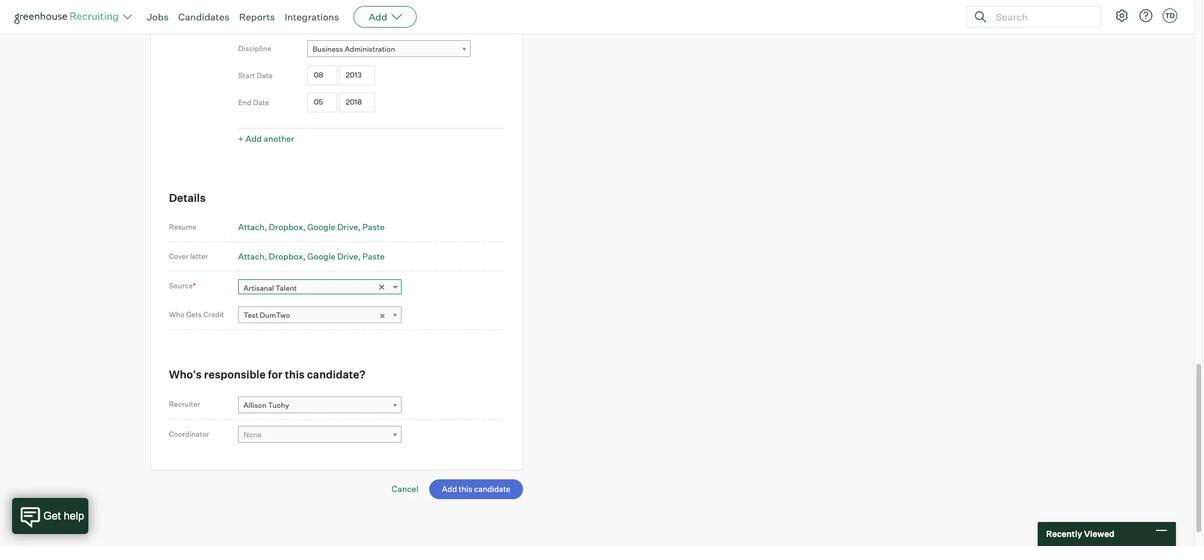Task type: describe. For each thing, give the bounding box(es) containing it.
degree inside master's degree link
[[343, 17, 368, 26]]

none
[[244, 431, 262, 440]]

+
[[238, 133, 244, 144]]

for
[[268, 368, 283, 381]]

attach for cover letter
[[238, 252, 264, 262]]

allison
[[244, 401, 267, 410]]

google for cover letter
[[307, 252, 335, 262]]

td button
[[1163, 8, 1177, 23]]

add inside popup button
[[369, 11, 387, 23]]

cancel link
[[392, 484, 419, 494]]

candidates link
[[178, 11, 229, 23]]

test
[[244, 311, 258, 320]]

none link
[[238, 427, 402, 444]]

paste link for resume
[[362, 222, 385, 232]]

google drive link for resume
[[307, 222, 361, 232]]

+ add another
[[238, 133, 294, 144]]

YYYY text field
[[339, 66, 375, 85]]

discipline
[[238, 44, 271, 53]]

td
[[1165, 11, 1175, 20]]

coordinator
[[169, 430, 209, 439]]

+ add another link
[[238, 133, 294, 144]]

YYYY text field
[[339, 93, 375, 112]]

mm text field for end date
[[307, 93, 337, 112]]

Search text field
[[993, 8, 1090, 26]]

paste for cover letter
[[362, 252, 385, 262]]

source *
[[169, 282, 196, 291]]

start
[[238, 71, 255, 80]]

td button
[[1160, 6, 1180, 25]]

google for resume
[[307, 222, 335, 232]]

attach link for cover letter
[[238, 252, 267, 262]]

business administration link
[[307, 40, 471, 58]]

cover
[[169, 252, 189, 261]]

cover letter
[[169, 252, 208, 261]]

reports
[[239, 11, 275, 23]]

cancel
[[392, 484, 419, 494]]

education element
[[238, 0, 504, 147]]

recruiter
[[169, 400, 200, 409]]

talent
[[276, 284, 297, 293]]

another
[[264, 133, 294, 144]]

allison tuohy link
[[238, 397, 402, 414]]

attach for resume
[[238, 222, 264, 232]]

gets
[[186, 310, 202, 319]]

mm text field for start date
[[307, 66, 337, 85]]

add button
[[354, 6, 417, 28]]

dropbox link for cover letter
[[269, 252, 306, 262]]

integrations link
[[285, 11, 339, 23]]



Task type: locate. For each thing, give the bounding box(es) containing it.
1 google from the top
[[307, 222, 335, 232]]

dropbox for resume
[[269, 222, 303, 232]]

attach dropbox google drive paste for cover letter
[[238, 252, 385, 262]]

paste link
[[362, 222, 385, 232], [362, 252, 385, 262]]

None file field
[[14, 523, 167, 536], [0, 538, 152, 547], [14, 523, 167, 536], [0, 538, 152, 547]]

dropbox link
[[269, 222, 306, 232], [269, 252, 306, 262]]

attach dropbox google drive paste
[[238, 222, 385, 232], [238, 252, 385, 262]]

candidates
[[178, 11, 229, 23]]

1 drive from the top
[[337, 222, 358, 232]]

add right +
[[245, 133, 262, 144]]

jobs
[[147, 11, 169, 23]]

1 vertical spatial google drive link
[[307, 252, 361, 262]]

business administration
[[313, 44, 395, 53]]

date right 'start'
[[257, 71, 273, 80]]

0 vertical spatial date
[[257, 71, 273, 80]]

2 attach dropbox google drive paste from the top
[[238, 252, 385, 262]]

1 horizontal spatial degree
[[343, 17, 368, 26]]

2 google from the top
[[307, 252, 335, 262]]

2 paste link from the top
[[362, 252, 385, 262]]

2 mm text field from the top
[[307, 93, 337, 112]]

date
[[257, 71, 273, 80], [253, 98, 269, 107]]

recently
[[1046, 529, 1082, 539]]

end
[[238, 98, 251, 107]]

test dumtwo link
[[238, 307, 402, 324]]

2 paste from the top
[[362, 252, 385, 262]]

2 attach from the top
[[238, 252, 264, 262]]

attach
[[238, 222, 264, 232], [238, 252, 264, 262]]

1 vertical spatial mm text field
[[307, 93, 337, 112]]

0 vertical spatial paste link
[[362, 222, 385, 232]]

start date
[[238, 71, 273, 80]]

add up administration
[[369, 11, 387, 23]]

letter
[[190, 252, 208, 261]]

who's
[[169, 368, 202, 381]]

mm text field down 'business'
[[307, 66, 337, 85]]

candidate?
[[307, 368, 366, 381]]

0 vertical spatial google drive link
[[307, 222, 361, 232]]

viewed
[[1084, 529, 1114, 539]]

source
[[169, 282, 193, 291]]

1 dropbox from the top
[[269, 222, 303, 232]]

0 vertical spatial attach dropbox google drive paste
[[238, 222, 385, 232]]

paste link for cover letter
[[362, 252, 385, 262]]

1 vertical spatial google
[[307, 252, 335, 262]]

attach link
[[238, 222, 267, 232], [238, 252, 267, 262]]

*
[[193, 282, 196, 291]]

attach dropbox google drive paste for resume
[[238, 222, 385, 232]]

1 attach link from the top
[[238, 222, 267, 232]]

1 vertical spatial dropbox
[[269, 252, 303, 262]]

date for end date
[[253, 98, 269, 107]]

reports link
[[239, 11, 275, 23]]

1 vertical spatial date
[[253, 98, 269, 107]]

jobs link
[[147, 11, 169, 23]]

0 horizontal spatial add
[[245, 133, 262, 144]]

resume
[[169, 223, 197, 232]]

2 drive from the top
[[337, 252, 358, 262]]

credit
[[203, 310, 224, 319]]

administration
[[345, 44, 395, 53]]

degree up the business administration
[[343, 17, 368, 26]]

integrations
[[285, 11, 339, 23]]

0 vertical spatial drive
[[337, 222, 358, 232]]

2 dropbox from the top
[[269, 252, 303, 262]]

1 mm text field from the top
[[307, 66, 337, 85]]

google drive link for cover letter
[[307, 252, 361, 262]]

test dumtwo
[[244, 311, 290, 320]]

1 vertical spatial drive
[[337, 252, 358, 262]]

2 attach link from the top
[[238, 252, 267, 262]]

this
[[285, 368, 305, 381]]

1 attach dropbox google drive paste from the top
[[238, 222, 385, 232]]

business
[[313, 44, 343, 53]]

attach link for resume
[[238, 222, 267, 232]]

allison tuohy
[[244, 401, 289, 410]]

configure image
[[1115, 8, 1129, 23]]

date for start date
[[257, 71, 273, 80]]

1 vertical spatial attach
[[238, 252, 264, 262]]

dropbox for cover letter
[[269, 252, 303, 262]]

1 vertical spatial dropbox link
[[269, 252, 306, 262]]

master's degree link
[[307, 13, 471, 31]]

0 vertical spatial mm text field
[[307, 66, 337, 85]]

1 vertical spatial attach link
[[238, 252, 267, 262]]

0 vertical spatial attach link
[[238, 222, 267, 232]]

0 horizontal spatial degree
[[238, 17, 263, 26]]

paste for resume
[[362, 222, 385, 232]]

google drive link
[[307, 222, 361, 232], [307, 252, 361, 262]]

paste
[[362, 222, 385, 232], [362, 252, 385, 262]]

drive for resume
[[337, 222, 358, 232]]

degree up discipline on the top
[[238, 17, 263, 26]]

degree
[[238, 17, 263, 26], [343, 17, 368, 26]]

1 vertical spatial paste link
[[362, 252, 385, 262]]

end date
[[238, 98, 269, 107]]

greenhouse recruiting image
[[14, 10, 123, 24]]

1 paste from the top
[[362, 222, 385, 232]]

2 google drive link from the top
[[307, 252, 361, 262]]

add
[[369, 11, 387, 23], [245, 133, 262, 144]]

artisanal talent
[[244, 284, 297, 293]]

artisanal talent link
[[238, 279, 402, 297]]

0 vertical spatial add
[[369, 11, 387, 23]]

0 vertical spatial dropbox
[[269, 222, 303, 232]]

drive
[[337, 222, 358, 232], [337, 252, 358, 262]]

1 google drive link from the top
[[307, 222, 361, 232]]

tuohy
[[268, 401, 289, 410]]

1 paste link from the top
[[362, 222, 385, 232]]

master's
[[313, 17, 342, 26]]

artisanal
[[244, 284, 274, 293]]

1 attach from the top
[[238, 222, 264, 232]]

0 vertical spatial google
[[307, 222, 335, 232]]

details
[[169, 191, 206, 204]]

0 vertical spatial attach
[[238, 222, 264, 232]]

add inside education element
[[245, 133, 262, 144]]

0 vertical spatial paste
[[362, 222, 385, 232]]

dropbox link for resume
[[269, 222, 306, 232]]

date right end
[[253, 98, 269, 107]]

1 vertical spatial attach dropbox google drive paste
[[238, 252, 385, 262]]

2 dropbox link from the top
[[269, 252, 306, 262]]

dumtwo
[[260, 311, 290, 320]]

drive for cover letter
[[337, 252, 358, 262]]

1 dropbox link from the top
[[269, 222, 306, 232]]

None submit
[[429, 480, 523, 500]]

1 vertical spatial paste
[[362, 252, 385, 262]]

1 vertical spatial add
[[245, 133, 262, 144]]

mm text field left yyyy text field
[[307, 93, 337, 112]]

who
[[169, 310, 184, 319]]

0 vertical spatial dropbox link
[[269, 222, 306, 232]]

who gets credit
[[169, 310, 224, 319]]

recently viewed
[[1046, 529, 1114, 539]]

MM text field
[[307, 66, 337, 85], [307, 93, 337, 112]]

1 horizontal spatial add
[[369, 11, 387, 23]]

who's responsible for this candidate?
[[169, 368, 366, 381]]

google
[[307, 222, 335, 232], [307, 252, 335, 262]]

responsible
[[204, 368, 266, 381]]

dropbox
[[269, 222, 303, 232], [269, 252, 303, 262]]

master's degree
[[313, 17, 368, 26]]



Task type: vqa. For each thing, say whether or not it's contained in the screenshot.
the bottommost Type
no



